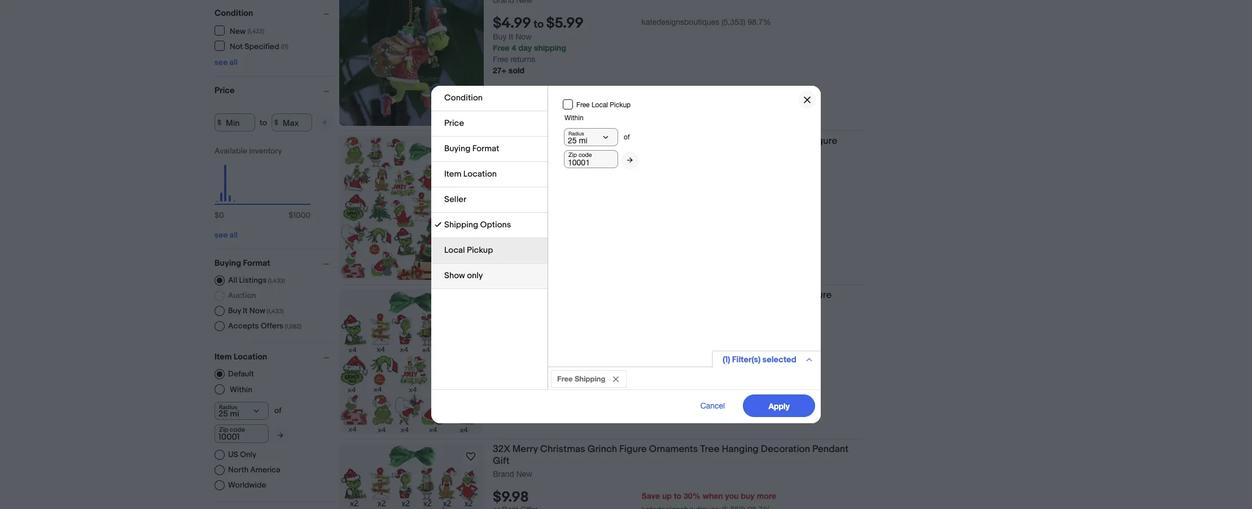 Task type: describe. For each thing, give the bounding box(es) containing it.
buying format button
[[215, 258, 334, 269]]

free local pickup
[[577, 101, 631, 109]]

(1,082)
[[285, 323, 302, 330]]

shipping options tab
[[432, 213, 548, 238]]

0 horizontal spatial condition
[[215, 8, 253, 19]]

32x merry christmas grinch figure ornaments tree hanging decoration pendant gift heading
[[493, 444, 849, 467]]

item location button
[[215, 352, 334, 363]]

it inside katedesignsboutiques (5,353) 98.7% buy it now free 4 day shipping free returns 27+ sold
[[509, 32, 514, 41]]

1 vertical spatial format
[[243, 258, 270, 269]]

see for condition
[[215, 58, 228, 67]]

all listings (1,433)
[[228, 276, 285, 285]]

4 inside katedesignsboutiques (5,353) 98.7% buy it now free 4 day shipping free returns 27+ sold
[[512, 43, 516, 53]]

all for price
[[230, 230, 238, 240]]

remove filter - shipping options - free shipping image
[[614, 377, 619, 382]]

(1) filter(s) selected button
[[712, 351, 821, 368]]

0 horizontal spatial item location
[[215, 352, 267, 363]]

day inside "free 4 day shipping free returns 431 sold"
[[519, 208, 532, 218]]

item location inside dialog
[[445, 169, 497, 180]]

only
[[467, 271, 483, 281]]

32x merry christmas grinch figure ornaments tree hanging decoration pendant gift brand new
[[493, 444, 849, 479]]

$ 1000
[[289, 211, 311, 220]]

within inside dialog
[[565, 114, 584, 122]]

buy
[[741, 492, 755, 501]]

1 horizontal spatial pickup
[[610, 101, 631, 109]]

32x merry christmas grinch ornaments xmas tree hanging decoration figure pendant image
[[339, 136, 484, 280]]

north america link
[[215, 465, 280, 476]]

accepts offers (1,082)
[[228, 321, 302, 331]]

worldwide
[[228, 481, 266, 490]]

(1,422)
[[248, 27, 265, 35]]

options
[[480, 220, 511, 230]]

apply
[[769, 401, 790, 411]]

local inside tab list
[[445, 245, 465, 256]]

you
[[726, 492, 739, 501]]

figure for 32x merry christmas grinch ornaments xmas tree hanging decoration figure pendant brand new
[[810, 136, 838, 147]]

$5.99
[[546, 15, 584, 32]]

only
[[240, 450, 257, 460]]

tree for grinch
[[693, 290, 712, 301]]

Maximum Value in $ text field
[[272, 114, 312, 132]]

32x merry christmas grinch figure ornaments tree hanging decoration pendant gift link
[[493, 444, 865, 469]]

1 vertical spatial condition
[[445, 93, 483, 103]]

(11)
[[281, 43, 289, 50]]

filter(s)
[[733, 355, 761, 365]]

watch 32x merry christmas grinch figure ornaments tree hanging decoration pendant gift image
[[464, 450, 478, 464]]

cancel button
[[688, 395, 738, 417]]

auction
[[228, 291, 256, 301]]

32x merry christmas grinch ornaments xmas tree hanging decoration figure pendant link
[[493, 136, 865, 161]]

64 piece merry christmas grinch ornaments tree hanging decoration figure pendant
[[493, 290, 832, 313]]

merry for 32x merry christmas grinch ornaments xmas tree hanging decoration figure pendant
[[513, 136, 538, 147]]

27+
[[493, 66, 507, 75]]

hanging for grinch
[[714, 290, 751, 301]]

all for condition
[[230, 58, 238, 67]]

cancel
[[701, 402, 725, 411]]

xmas
[[671, 136, 696, 147]]

0 horizontal spatial buying format
[[215, 258, 270, 269]]

1 vertical spatial now
[[250, 306, 266, 316]]

431
[[493, 231, 506, 240]]

us
[[228, 450, 238, 460]]

free 4 day shipping free returns 431 sold
[[493, 208, 567, 240]]

32x merry christmas grinch figure ornaments tree hanging decoration pendant gift image
[[339, 444, 484, 510]]

condition button
[[215, 8, 334, 19]]

$ 0
[[215, 211, 224, 220]]

1 vertical spatial buy
[[228, 306, 241, 316]]

katedesignsboutiques for free
[[642, 18, 720, 27]]

decoration for 32x merry christmas grinch ornaments xmas tree hanging decoration figure pendant brand new
[[759, 136, 808, 147]]

brand for pendant
[[493, 162, 515, 171]]

up
[[663, 492, 672, 501]]

pendant for piece
[[493, 302, 529, 313]]

see all for price
[[215, 230, 238, 240]]

save up to 30% when you buy more
[[642, 492, 777, 501]]

us only link
[[215, 450, 257, 460]]

selected
[[763, 355, 797, 365]]

shipping inside 'katedesignsboutiques (5,353) 98.7% free 4 day shipping'
[[534, 362, 567, 372]]

item inside dialog
[[445, 169, 462, 180]]

see for price
[[215, 230, 228, 240]]

buy inside katedesignsboutiques (5,353) 98.7% buy it now free 4 day shipping free returns 27+ sold
[[493, 32, 507, 41]]

98.7% for free
[[748, 18, 771, 27]]

(1)
[[723, 355, 731, 365]]

1000
[[293, 211, 311, 220]]

of for within image
[[624, 133, 630, 141]]

apply within filter image
[[278, 432, 284, 439]]

new for 32x merry christmas grinch figure ornaments tree hanging decoration pendant gift
[[517, 470, 533, 479]]

price button
[[215, 85, 334, 96]]

accepts
[[228, 321, 259, 331]]

see all for condition
[[215, 58, 238, 67]]

30%
[[684, 492, 701, 501]]

$9.98 for gift
[[493, 489, 529, 507]]

seller
[[445, 194, 467, 205]]

free shipping
[[558, 375, 606, 384]]

0 horizontal spatial location
[[234, 352, 267, 363]]

new (1,422)
[[230, 26, 265, 36]]

buy it now (1,433)
[[228, 306, 284, 316]]

grinch for ornaments
[[588, 136, 618, 147]]

1 vertical spatial it
[[243, 306, 248, 316]]

offers
[[261, 321, 283, 331]]

0 vertical spatial new
[[230, 26, 246, 36]]

pendant inside 32x merry christmas grinch figure ornaments tree hanging decoration pendant gift brand new
[[813, 444, 849, 455]]

32x merry christmas grinch ornaments xmas tree hanging decoration figure pendant brand new
[[493, 136, 838, 171]]

0 horizontal spatial buying
[[215, 258, 241, 269]]

1 horizontal spatial shipping
[[575, 375, 606, 384]]

$4.99 to $5.99
[[493, 15, 584, 32]]

watch 32x merry christmas grinch ornaments xmas tree hanging decoration figure pendant image
[[464, 142, 478, 155]]

gift
[[493, 456, 510, 467]]

brand for gift
[[493, 470, 515, 479]]

$9.98 for pendant
[[493, 181, 529, 198]]

show only
[[445, 271, 483, 281]]

all
[[228, 276, 238, 285]]

day inside 'katedesignsboutiques (5,353) 98.7% free 4 day shipping'
[[519, 362, 532, 372]]

merry christmas grinch ornaments xmas tree hanging decoration figure pendant image
[[339, 0, 484, 126]]

(1) filter(s) selected
[[723, 355, 797, 365]]

katedesignsboutiques for shipping
[[642, 351, 720, 361]]

436 sold
[[493, 385, 524, 394]]

buying inside dialog
[[445, 143, 471, 154]]



Task type: vqa. For each thing, say whether or not it's contained in the screenshot.
98.7% for Free
yes



Task type: locate. For each thing, give the bounding box(es) containing it.
item location up default
[[215, 352, 267, 363]]

now up accepts offers (1,082)
[[250, 306, 266, 316]]

4 inside 'katedesignsboutiques (5,353) 98.7% free 4 day shipping'
[[512, 362, 516, 372]]

sold right the 431
[[509, 231, 524, 240]]

of inside dialog
[[624, 133, 630, 141]]

hanging inside 32x merry christmas grinch ornaments xmas tree hanging decoration figure pendant brand new
[[720, 136, 757, 147]]

see all button for condition
[[215, 58, 238, 67]]

ornaments for grinch
[[641, 290, 690, 301]]

0 vertical spatial shipping
[[445, 220, 479, 230]]

to right up
[[674, 492, 682, 501]]

hanging inside 64 piece merry christmas grinch ornaments tree hanging decoration figure pendant
[[714, 290, 751, 301]]

0 vertical spatial 98.7%
[[748, 18, 771, 27]]

1 vertical spatial buying format
[[215, 258, 270, 269]]

within
[[565, 114, 584, 122], [230, 385, 252, 395]]

ornaments inside 64 piece merry christmas grinch ornaments tree hanging decoration figure pendant
[[641, 290, 690, 301]]

christmas inside 32x merry christmas grinch figure ornaments tree hanging decoration pendant gift brand new
[[540, 444, 586, 455]]

(5,353)
[[722, 18, 746, 27], [722, 351, 746, 361]]

ornaments inside 32x merry christmas grinch ornaments xmas tree hanging decoration figure pendant brand new
[[620, 136, 669, 147]]

32x for 32x merry christmas grinch ornaments xmas tree hanging decoration figure pendant
[[493, 136, 511, 147]]

christmas for figure
[[540, 444, 586, 455]]

all down not
[[230, 58, 238, 67]]

98.7% inside 'katedesignsboutiques (5,353) 98.7% free 4 day shipping'
[[748, 351, 771, 361]]

3 shipping from the top
[[534, 362, 567, 372]]

north america
[[228, 465, 280, 475]]

to left $5.99
[[534, 18, 544, 31]]

merry inside 32x merry christmas grinch figure ornaments tree hanging decoration pendant gift brand new
[[513, 444, 538, 455]]

0 vertical spatial format
[[473, 143, 500, 154]]

1 vertical spatial katedesignsboutiques
[[642, 351, 720, 361]]

1 vertical spatial pendant
[[493, 302, 529, 313]]

0 horizontal spatial price
[[215, 85, 235, 96]]

america
[[250, 465, 280, 475]]

1 vertical spatial price
[[445, 118, 464, 129]]

1 vertical spatial grinch
[[609, 290, 639, 301]]

item
[[445, 169, 462, 180], [215, 352, 232, 363]]

1 day from the top
[[519, 43, 532, 53]]

2 98.7% from the top
[[748, 351, 771, 361]]

format inside tab list
[[473, 143, 500, 154]]

1 $9.98 from the top
[[493, 181, 529, 198]]

2 32x from the top
[[493, 444, 511, 455]]

1 vertical spatial see all button
[[215, 230, 238, 240]]

4 inside "free 4 day shipping free returns 431 sold"
[[512, 208, 516, 218]]

64 piece merry christmas grinch ornaments tree hanging decoration figure pendant heading
[[493, 290, 832, 313]]

see all
[[215, 58, 238, 67], [215, 230, 238, 240]]

graph of available inventory between $0 and $1000+ image
[[215, 146, 311, 226]]

2 katedesignsboutiques from the top
[[642, 351, 720, 361]]

tree for ornaments
[[698, 136, 717, 147]]

format
[[473, 143, 500, 154], [243, 258, 270, 269]]

1 vertical spatial shipping
[[575, 375, 606, 384]]

2 vertical spatial merry
[[513, 444, 538, 455]]

1 98.7% from the top
[[748, 18, 771, 27]]

see all button for price
[[215, 230, 238, 240]]

1 horizontal spatial local
[[592, 101, 608, 109]]

0 vertical spatial returns
[[511, 55, 536, 64]]

1 vertical spatial item
[[215, 352, 232, 363]]

0 vertical spatial ornaments
[[620, 136, 669, 147]]

1 horizontal spatial buying
[[445, 143, 471, 154]]

1 returns from the top
[[511, 55, 536, 64]]

2 4 from the top
[[512, 208, 516, 218]]

2 vertical spatial christmas
[[540, 444, 586, 455]]

listings
[[239, 276, 267, 285]]

christmas inside 32x merry christmas grinch ornaments xmas tree hanging decoration figure pendant brand new
[[540, 136, 586, 147]]

2 $9.98 from the top
[[493, 489, 529, 507]]

1 vertical spatial within
[[230, 385, 252, 395]]

shipping left remove filter - shipping options - free shipping image
[[575, 375, 606, 384]]

0 vertical spatial pickup
[[610, 101, 631, 109]]

within image
[[628, 157, 633, 164]]

2 vertical spatial day
[[519, 362, 532, 372]]

1 horizontal spatial item location
[[445, 169, 497, 180]]

decoration inside 64 piece merry christmas grinch ornaments tree hanging decoration figure pendant
[[753, 290, 803, 301]]

$
[[218, 118, 222, 127], [275, 118, 279, 127], [215, 211, 219, 220], [289, 211, 293, 220]]

1 vertical spatial tree
[[693, 290, 712, 301]]

2 see all from the top
[[215, 230, 238, 240]]

3 4 from the top
[[512, 362, 516, 372]]

0 horizontal spatial local
[[445, 245, 465, 256]]

price up minimum value in $ text box
[[215, 85, 235, 96]]

katedesignsboutiques (5,353) 98.7% buy it now free 4 day shipping free returns 27+ sold
[[493, 18, 771, 75]]

0
[[219, 211, 224, 220]]

returns
[[511, 55, 536, 64], [511, 220, 536, 229]]

0 vertical spatial local
[[592, 101, 608, 109]]

2 vertical spatial hanging
[[722, 444, 759, 455]]

merry inside 64 piece merry christmas grinch ornaments tree hanging decoration figure pendant
[[534, 290, 560, 301]]

inventory
[[249, 146, 282, 156]]

0 horizontal spatial pickup
[[467, 245, 493, 256]]

item up default link
[[215, 352, 232, 363]]

merry right watch 32x merry christmas grinch figure ornaments tree hanging decoration pendant gift icon
[[513, 444, 538, 455]]

of up apply within filter image
[[275, 406, 282, 416]]

new inside 32x merry christmas grinch figure ornaments tree hanging decoration pendant gift brand new
[[517, 470, 533, 479]]

Minimum Value in $ text field
[[215, 114, 255, 132]]

1 vertical spatial sold
[[509, 231, 524, 240]]

0 vertical spatial to
[[534, 18, 544, 31]]

to
[[534, 18, 544, 31], [260, 118, 267, 127], [674, 492, 682, 501]]

1 vertical spatial to
[[260, 118, 267, 127]]

see all down 0
[[215, 230, 238, 240]]

2 vertical spatial figure
[[620, 444, 647, 455]]

buying up "all"
[[215, 258, 241, 269]]

apply button
[[744, 395, 816, 417]]

hanging
[[720, 136, 757, 147], [714, 290, 751, 301], [722, 444, 759, 455]]

item location
[[445, 169, 497, 180], [215, 352, 267, 363]]

buying format up seller
[[445, 143, 500, 154]]

now
[[516, 32, 532, 41], [250, 306, 266, 316]]

0 horizontal spatial item
[[215, 352, 232, 363]]

tree
[[698, 136, 717, 147], [693, 290, 712, 301], [701, 444, 720, 455]]

0 vertical spatial now
[[516, 32, 532, 41]]

1 see all button from the top
[[215, 58, 238, 67]]

1 horizontal spatial buy
[[493, 32, 507, 41]]

merry inside 32x merry christmas grinch ornaments xmas tree hanging decoration figure pendant brand new
[[513, 136, 538, 147]]

christmas for ornaments
[[540, 136, 586, 147]]

figure inside 32x merry christmas grinch ornaments xmas tree hanging decoration figure pendant brand new
[[810, 136, 838, 147]]

1 vertical spatial 98.7%
[[748, 351, 771, 361]]

of for apply within filter image
[[275, 406, 282, 416]]

pendant for merry
[[493, 147, 529, 159]]

default
[[228, 369, 254, 379]]

1 vertical spatial of
[[275, 406, 282, 416]]

0 vertical spatial sold
[[509, 66, 525, 75]]

0 vertical spatial (1,433)
[[268, 277, 285, 285]]

2 see all button from the top
[[215, 230, 238, 240]]

grinch inside 32x merry christmas grinch ornaments xmas tree hanging decoration figure pendant brand new
[[588, 136, 618, 147]]

location inside tab list
[[464, 169, 497, 180]]

2 shipping from the top
[[534, 208, 567, 218]]

0 horizontal spatial now
[[250, 306, 266, 316]]

brand
[[493, 162, 515, 171], [493, 470, 515, 479]]

1 brand from the top
[[493, 162, 515, 171]]

(5,353) for free
[[722, 18, 746, 27]]

see all down not
[[215, 58, 238, 67]]

merry for 32x merry christmas grinch figure ornaments tree hanging decoration pendant gift
[[513, 444, 538, 455]]

buying format
[[445, 143, 500, 154], [215, 258, 270, 269]]

merry
[[513, 136, 538, 147], [534, 290, 560, 301], [513, 444, 538, 455]]

32x inside 32x merry christmas grinch ornaments xmas tree hanging decoration figure pendant brand new
[[493, 136, 511, 147]]

32x inside 32x merry christmas grinch figure ornaments tree hanging decoration pendant gift brand new
[[493, 444, 511, 455]]

pickup down the 431
[[467, 245, 493, 256]]

0 vertical spatial grinch
[[588, 136, 618, 147]]

0 vertical spatial see all button
[[215, 58, 238, 67]]

1 shipping from the top
[[534, 43, 567, 53]]

shipping options
[[445, 220, 511, 230]]

2 returns from the top
[[511, 220, 536, 229]]

available inventory
[[215, 146, 282, 156]]

(5,353) for shipping
[[722, 351, 746, 361]]

1 vertical spatial (5,353)
[[722, 351, 746, 361]]

pendant inside 32x merry christmas grinch ornaments xmas tree hanging decoration figure pendant brand new
[[493, 147, 529, 159]]

2 (5,353) from the top
[[722, 351, 746, 361]]

2 brand from the top
[[493, 470, 515, 479]]

now inside katedesignsboutiques (5,353) 98.7% buy it now free 4 day shipping free returns 27+ sold
[[516, 32, 532, 41]]

1 vertical spatial new
[[517, 162, 533, 171]]

1 vertical spatial figure
[[805, 290, 832, 301]]

0 horizontal spatial to
[[260, 118, 267, 127]]

day
[[519, 43, 532, 53], [519, 208, 532, 218], [519, 362, 532, 372]]

north
[[228, 465, 249, 475]]

2 vertical spatial sold
[[509, 385, 524, 394]]

katedesignsboutiques inside katedesignsboutiques (5,353) 98.7% buy it now free 4 day shipping free returns 27+ sold
[[642, 18, 720, 27]]

2 vertical spatial pendant
[[813, 444, 849, 455]]

free
[[493, 43, 510, 53], [493, 55, 509, 64], [577, 101, 590, 109], [493, 208, 510, 218], [493, 220, 509, 229], [493, 362, 510, 372], [558, 375, 573, 384]]

tree inside 32x merry christmas grinch ornaments xmas tree hanging decoration figure pendant brand new
[[698, 136, 717, 147]]

it left $5.99
[[509, 32, 514, 41]]

0 vertical spatial decoration
[[759, 136, 808, 147]]

see all button
[[215, 58, 238, 67], [215, 230, 238, 240]]

more
[[757, 492, 777, 501]]

katedesignsboutiques (5,353) 98.7% free 4 day shipping
[[493, 351, 771, 372]]

0 vertical spatial 32x
[[493, 136, 511, 147]]

0 vertical spatial merry
[[513, 136, 538, 147]]

ornaments
[[620, 136, 669, 147], [641, 290, 690, 301], [649, 444, 698, 455]]

0 horizontal spatial format
[[243, 258, 270, 269]]

tab list inside dialog
[[432, 86, 548, 289]]

1 4 from the top
[[512, 43, 516, 53]]

$9.98 down gift
[[493, 489, 529, 507]]

tree inside 32x merry christmas grinch figure ornaments tree hanging decoration pendant gift brand new
[[701, 444, 720, 455]]

0 vertical spatial pendant
[[493, 147, 529, 159]]

1 vertical spatial local
[[445, 245, 465, 256]]

3 day from the top
[[519, 362, 532, 372]]

2 sold from the top
[[509, 231, 524, 240]]

32x merry christmas grinch ornaments xmas tree hanging decoration figure pendant heading
[[493, 136, 838, 159]]

pendant inside 64 piece merry christmas grinch ornaments tree hanging decoration figure pendant
[[493, 302, 529, 313]]

1 vertical spatial hanging
[[714, 290, 751, 301]]

merry right watch 32x merry christmas grinch ornaments xmas tree hanging decoration figure pendant image
[[513, 136, 538, 147]]

item up seller
[[445, 169, 462, 180]]

returns inside katedesignsboutiques (5,353) 98.7% buy it now free 4 day shipping free returns 27+ sold
[[511, 55, 536, 64]]

0 vertical spatial shipping
[[534, 43, 567, 53]]

condition up 'new (1,422)'
[[215, 8, 253, 19]]

decoration for 32x merry christmas grinch figure ornaments tree hanging decoration pendant gift brand new
[[761, 444, 811, 455]]

free inside 'katedesignsboutiques (5,353) 98.7% free 4 day shipping'
[[493, 362, 510, 372]]

dialog
[[0, 0, 1253, 510]]

buying format inside dialog
[[445, 143, 500, 154]]

0 vertical spatial item location
[[445, 169, 497, 180]]

us only
[[228, 450, 257, 460]]

1 vertical spatial shipping
[[534, 208, 567, 218]]

grinch for figure
[[588, 444, 618, 455]]

ornaments for figure
[[649, 444, 698, 455]]

1 horizontal spatial of
[[624, 133, 630, 141]]

decoration
[[759, 136, 808, 147], [753, 290, 803, 301], [761, 444, 811, 455]]

(1,433) up offers
[[267, 308, 284, 315]]

decoration inside 32x merry christmas grinch figure ornaments tree hanging decoration pendant gift brand new
[[761, 444, 811, 455]]

worldwide link
[[215, 481, 266, 491]]

buying
[[445, 143, 471, 154], [215, 258, 241, 269]]

shipping inside katedesignsboutiques (5,353) 98.7% buy it now free 4 day shipping free returns 27+ sold
[[534, 43, 567, 53]]

2 vertical spatial grinch
[[588, 444, 618, 455]]

not specified (11)
[[230, 42, 289, 51]]

 (1,433) Items text field
[[266, 308, 284, 315]]

(1,433) down buying format dropdown button
[[268, 277, 285, 285]]

2 all from the top
[[230, 230, 238, 240]]

1 horizontal spatial price
[[445, 118, 464, 129]]

all up "all"
[[230, 230, 238, 240]]

1 katedesignsboutiques from the top
[[642, 18, 720, 27]]

1 all from the top
[[230, 58, 238, 67]]

1 vertical spatial buying
[[215, 258, 241, 269]]

4
[[512, 43, 516, 53], [512, 208, 516, 218], [512, 362, 516, 372]]

buying up seller
[[445, 143, 471, 154]]

0 vertical spatial buying
[[445, 143, 471, 154]]

$9.98
[[493, 181, 529, 198], [493, 489, 529, 507]]

piece
[[507, 290, 532, 301]]

new inside 32x merry christmas grinch ornaments xmas tree hanging decoration figure pendant brand new
[[517, 162, 533, 171]]

1 see all from the top
[[215, 58, 238, 67]]

(5,353) inside katedesignsboutiques (5,353) 98.7% buy it now free 4 day shipping free returns 27+ sold
[[722, 18, 746, 27]]

brand inside 32x merry christmas grinch figure ornaments tree hanging decoration pendant gift brand new
[[493, 470, 515, 479]]

local
[[592, 101, 608, 109], [445, 245, 465, 256]]

 (1,082) Items text field
[[283, 323, 302, 330]]

436
[[493, 385, 506, 394]]

it
[[509, 32, 514, 41], [243, 306, 248, 316]]

sold inside katedesignsboutiques (5,353) 98.7% buy it now free 4 day shipping free returns 27+ sold
[[509, 66, 525, 75]]

0 horizontal spatial buy
[[228, 306, 241, 316]]

hanging inside 32x merry christmas grinch figure ornaments tree hanging decoration pendant gift brand new
[[722, 444, 759, 455]]

1 (5,353) from the top
[[722, 18, 746, 27]]

0 vertical spatial christmas
[[540, 136, 586, 147]]

tab list containing condition
[[432, 86, 548, 289]]

0 vertical spatial brand
[[493, 162, 515, 171]]

64 piece merry christmas grinch ornaments tree hanging decoration figure pendant image
[[339, 290, 484, 434]]

(5,353) inside 'katedesignsboutiques (5,353) 98.7% free 4 day shipping'
[[722, 351, 746, 361]]

figure for 64 piece merry christmas grinch ornaments tree hanging decoration figure pendant
[[805, 290, 832, 301]]

98.7% inside katedesignsboutiques (5,353) 98.7% buy it now free 4 day shipping free returns 27+ sold
[[748, 18, 771, 27]]

1 horizontal spatial to
[[534, 18, 544, 31]]

item location down watch 32x merry christmas grinch ornaments xmas tree hanging decoration figure pendant image
[[445, 169, 497, 180]]

within down free local pickup
[[565, 114, 584, 122]]

1 see from the top
[[215, 58, 228, 67]]

tree inside 64 piece merry christmas grinch ornaments tree hanging decoration figure pendant
[[693, 290, 712, 301]]

day inside katedesignsboutiques (5,353) 98.7% buy it now free 4 day shipping free returns 27+ sold
[[519, 43, 532, 53]]

merry right piece
[[534, 290, 560, 301]]

decoration inside 32x merry christmas grinch ornaments xmas tree hanging decoration figure pendant brand new
[[759, 136, 808, 147]]

of up within image
[[624, 133, 630, 141]]

available
[[215, 146, 247, 156]]

grinch inside 64 piece merry christmas grinch ornaments tree hanging decoration figure pendant
[[609, 290, 639, 301]]

of
[[624, 133, 630, 141], [275, 406, 282, 416]]

when
[[703, 492, 723, 501]]

0 vertical spatial day
[[519, 43, 532, 53]]

see
[[215, 58, 228, 67], [215, 230, 228, 240]]

grinch inside 32x merry christmas grinch figure ornaments tree hanging decoration pendant gift brand new
[[588, 444, 618, 455]]

32x right watch 32x merry christmas grinch ornaments xmas tree hanging decoration figure pendant image
[[493, 136, 511, 147]]

1 vertical spatial returns
[[511, 220, 536, 229]]

grinch
[[588, 136, 618, 147], [609, 290, 639, 301], [588, 444, 618, 455]]

0 vertical spatial item
[[445, 169, 462, 180]]

3 sold from the top
[[509, 385, 524, 394]]

returns inside "free 4 day shipping free returns 431 sold"
[[511, 220, 536, 229]]

2 vertical spatial shipping
[[534, 362, 567, 372]]

all
[[230, 58, 238, 67], [230, 230, 238, 240]]

not
[[230, 42, 243, 51]]

katedesignsboutiques inside 'katedesignsboutiques (5,353) 98.7% free 4 day shipping'
[[642, 351, 720, 361]]

0 vertical spatial (5,353)
[[722, 18, 746, 27]]

64
[[493, 290, 505, 301]]

1 vertical spatial 4
[[512, 208, 516, 218]]

new
[[230, 26, 246, 36], [517, 162, 533, 171], [517, 470, 533, 479]]

sold right 27+ at the top of the page
[[509, 66, 525, 75]]

dialog containing condition
[[0, 0, 1253, 510]]

christmas
[[540, 136, 586, 147], [562, 290, 607, 301], [540, 444, 586, 455]]

show
[[445, 271, 465, 281]]

buy up 27+ at the top of the page
[[493, 32, 507, 41]]

1 sold from the top
[[509, 66, 525, 75]]

it up accepts
[[243, 306, 248, 316]]

christmas inside 64 piece merry christmas grinch ornaments tree hanging decoration figure pendant
[[562, 290, 607, 301]]

0 horizontal spatial shipping
[[445, 220, 479, 230]]

64 piece merry christmas grinch ornaments tree hanging decoration figure pendant link
[[493, 290, 865, 315]]

1 vertical spatial 32x
[[493, 444, 511, 455]]

0 vertical spatial hanging
[[720, 136, 757, 147]]

tab list
[[432, 86, 548, 289]]

0 vertical spatial $9.98
[[493, 181, 529, 198]]

specified
[[245, 42, 279, 51]]

1 horizontal spatial buying format
[[445, 143, 500, 154]]

1 32x from the top
[[493, 136, 511, 147]]

(1,433)
[[268, 277, 285, 285], [267, 308, 284, 315]]

0 vertical spatial buy
[[493, 32, 507, 41]]

0 horizontal spatial of
[[275, 406, 282, 416]]

1 horizontal spatial within
[[565, 114, 584, 122]]

1 vertical spatial brand
[[493, 470, 515, 479]]

save
[[642, 492, 660, 501]]

(1,433) inside all listings (1,433)
[[268, 277, 285, 285]]

2 horizontal spatial to
[[674, 492, 682, 501]]

katedesignsboutiques
[[642, 18, 720, 27], [642, 351, 720, 361]]

now left $5.99
[[516, 32, 532, 41]]

sold right 436
[[509, 385, 524, 394]]

 (1,433) Items text field
[[267, 277, 285, 285]]

pickup inside tab list
[[467, 245, 493, 256]]

1 vertical spatial (1,433)
[[267, 308, 284, 315]]

location down watch 32x merry christmas grinch ornaments xmas tree hanging decoration figure pendant image
[[464, 169, 497, 180]]

shipping
[[445, 220, 479, 230], [575, 375, 606, 384]]

local pickup
[[445, 245, 493, 256]]

0 vertical spatial see all
[[215, 58, 238, 67]]

2 vertical spatial tree
[[701, 444, 720, 455]]

buying format up "all"
[[215, 258, 270, 269]]

98.7%
[[748, 18, 771, 27], [748, 351, 771, 361]]

hanging for ornaments
[[720, 136, 757, 147]]

32x for 32x merry christmas grinch figure ornaments tree hanging decoration pendant gift
[[493, 444, 511, 455]]

buy down auction
[[228, 306, 241, 316]]

shipping right the filter applied image
[[445, 220, 479, 230]]

2 vertical spatial new
[[517, 470, 533, 479]]

price up watch 32x merry christmas grinch ornaments xmas tree hanging decoration figure pendant image
[[445, 118, 464, 129]]

new for 32x merry christmas grinch ornaments xmas tree hanging decoration figure pendant
[[517, 162, 533, 171]]

32x
[[493, 136, 511, 147], [493, 444, 511, 455]]

hanging for figure
[[722, 444, 759, 455]]

shipping
[[534, 43, 567, 53], [534, 208, 567, 218], [534, 362, 567, 372]]

to inside the $4.99 to $5.99
[[534, 18, 544, 31]]

location up default
[[234, 352, 267, 363]]

1 horizontal spatial condition
[[445, 93, 483, 103]]

32x up gift
[[493, 444, 511, 455]]

shipping inside tab
[[445, 220, 479, 230]]

figure inside 32x merry christmas grinch figure ornaments tree hanging decoration pendant gift brand new
[[620, 444, 647, 455]]

brand inside 32x merry christmas grinch ornaments xmas tree hanging decoration figure pendant brand new
[[493, 162, 515, 171]]

pickup up within image
[[610, 101, 631, 109]]

None text field
[[564, 150, 619, 168], [215, 425, 269, 443], [564, 150, 619, 168], [215, 425, 269, 443]]

2 day from the top
[[519, 208, 532, 218]]

figure inside 64 piece merry christmas grinch ornaments tree hanging decoration figure pendant
[[805, 290, 832, 301]]

0 vertical spatial tree
[[698, 136, 717, 147]]

(1,433) inside buy it now (1,433)
[[267, 308, 284, 315]]

0 vertical spatial all
[[230, 58, 238, 67]]

default link
[[215, 369, 254, 380]]

see all button down 0
[[215, 230, 238, 240]]

ornaments inside 32x merry christmas grinch figure ornaments tree hanging decoration pendant gift brand new
[[649, 444, 698, 455]]

tree for figure
[[701, 444, 720, 455]]

$4.99
[[493, 15, 532, 32]]

sold inside "free 4 day shipping free returns 431 sold"
[[509, 231, 524, 240]]

1 horizontal spatial it
[[509, 32, 514, 41]]

shipping inside "free 4 day shipping free returns 431 sold"
[[534, 208, 567, 218]]

2 vertical spatial decoration
[[761, 444, 811, 455]]

filter applied image
[[435, 221, 442, 228]]

to right minimum value in $ text box
[[260, 118, 267, 127]]

2 see from the top
[[215, 230, 228, 240]]

condition up watch 32x merry christmas grinch ornaments xmas tree hanging decoration figure pendant image
[[445, 93, 483, 103]]

see all button down not
[[215, 58, 238, 67]]

98.7% for shipping
[[748, 351, 771, 361]]

0 vertical spatial 4
[[512, 43, 516, 53]]

decoration for 64 piece merry christmas grinch ornaments tree hanging decoration figure pendant
[[753, 290, 803, 301]]

price inside tab list
[[445, 118, 464, 129]]

within down default
[[230, 385, 252, 395]]

$9.98 up options
[[493, 181, 529, 198]]



